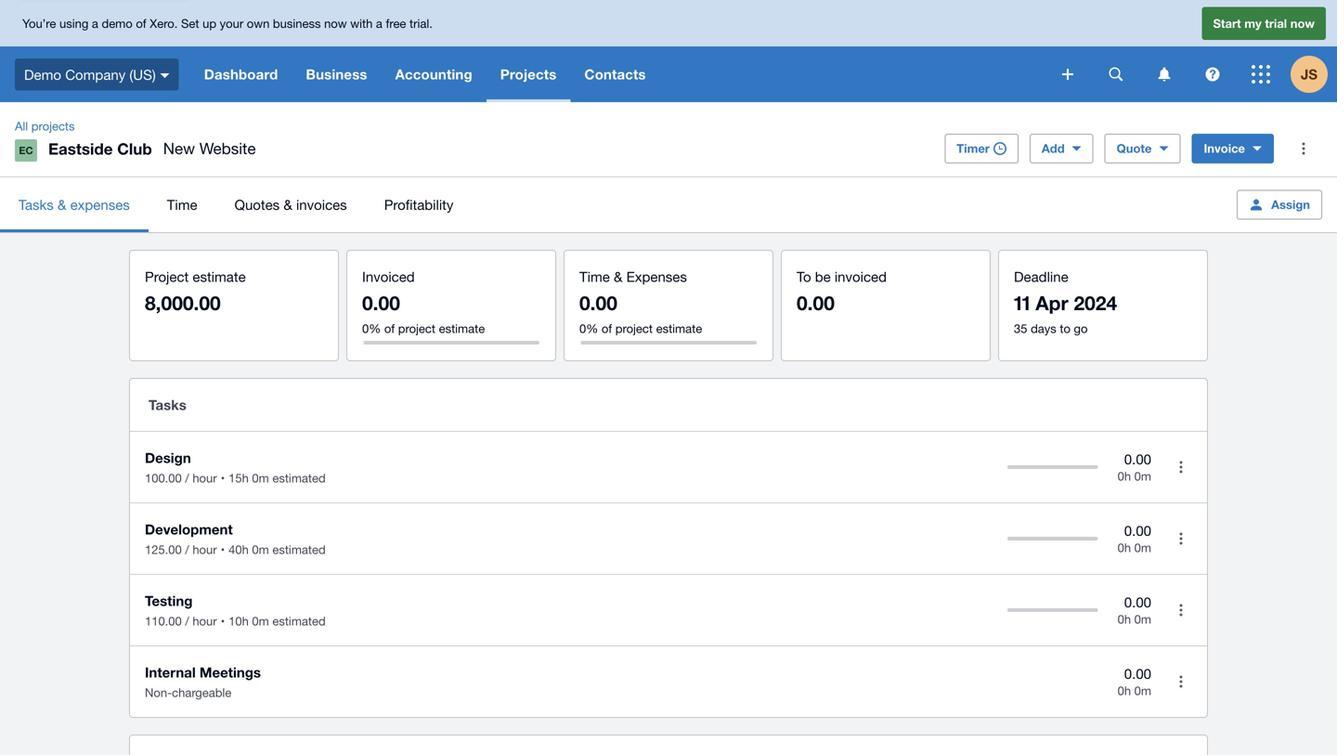 Task type: vqa. For each thing, say whether or not it's contained in the screenshot.
Delivery related to Delivery details
no



Task type: locate. For each thing, give the bounding box(es) containing it.
2 hour from the top
[[193, 543, 217, 557]]

to
[[797, 269, 812, 285]]

svg image
[[1110, 67, 1124, 81], [1159, 67, 1171, 81], [1063, 69, 1074, 80]]

profitability
[[384, 197, 454, 213]]

ec
[[19, 144, 33, 157]]

2 • from the top
[[221, 543, 225, 557]]

1 project from the left
[[398, 321, 436, 336]]

0 horizontal spatial &
[[58, 197, 66, 213]]

apr
[[1036, 291, 1069, 315]]

/
[[185, 471, 189, 485], [185, 543, 189, 557], [185, 614, 189, 629]]

now
[[324, 16, 347, 30], [1291, 16, 1316, 30]]

estimated for design
[[273, 471, 326, 485]]

a right using at top left
[[92, 16, 98, 30]]

0 vertical spatial more options image
[[1163, 449, 1200, 486]]

2 0.00 0h 0m from the top
[[1118, 523, 1152, 555]]

2 / from the top
[[185, 543, 189, 557]]

my
[[1245, 16, 1262, 30]]

svg image up quote 'popup button'
[[1159, 67, 1171, 81]]

1 vertical spatial tasks
[[149, 397, 187, 413]]

demo
[[102, 16, 133, 30]]

time
[[167, 197, 197, 213], [580, 269, 610, 285]]

& inside time & expenses 0.00 0% of project estimate
[[614, 269, 623, 285]]

meetings
[[200, 664, 261, 681]]

estimated for development
[[273, 543, 326, 557]]

0 horizontal spatial project
[[398, 321, 436, 336]]

hour down development
[[193, 543, 217, 557]]

hour inside testing 110.00 / hour • 10h 0m estimated
[[193, 614, 217, 629]]

1 horizontal spatial time
[[580, 269, 610, 285]]

svg image
[[1252, 65, 1271, 84], [1206, 67, 1220, 81], [160, 73, 170, 78]]

estimated right 10h
[[273, 614, 326, 629]]

of inside invoiced 0.00 0% of project estimate
[[384, 321, 395, 336]]

40h
[[229, 543, 249, 557]]

• inside testing 110.00 / hour • 10h 0m estimated
[[221, 614, 225, 629]]

0 vertical spatial time
[[167, 197, 197, 213]]

0%
[[362, 321, 381, 336], [580, 321, 599, 336]]

0.00 0h 0m
[[1118, 451, 1152, 483], [1118, 523, 1152, 555], [1118, 594, 1152, 627], [1118, 666, 1152, 698]]

1 0% from the left
[[362, 321, 381, 336]]

& inside "link"
[[58, 197, 66, 213]]

go
[[1075, 321, 1088, 336]]

1 vertical spatial hour
[[193, 543, 217, 557]]

assign button
[[1238, 190, 1323, 220]]

0 horizontal spatial tasks
[[19, 197, 54, 213]]

4 0h from the top
[[1118, 684, 1132, 698]]

estimated inside design 100.00 / hour • 15h 0m estimated
[[273, 471, 326, 485]]

project
[[398, 321, 436, 336], [616, 321, 653, 336]]

quote
[[1117, 141, 1153, 156]]

3 0.00 0h 0m from the top
[[1118, 594, 1152, 627]]

2 vertical spatial •
[[221, 614, 225, 629]]

0.00 0h 0m for testing
[[1118, 594, 1152, 627]]

set
[[181, 16, 199, 30]]

estimated inside testing 110.00 / hour • 10h 0m estimated
[[273, 614, 326, 629]]

club
[[117, 139, 152, 158]]

0 horizontal spatial of
[[136, 16, 146, 30]]

• left 10h
[[221, 614, 225, 629]]

hour left "15h"
[[193, 471, 217, 485]]

tasks down ec at the left top of the page
[[19, 197, 54, 213]]

with
[[350, 16, 373, 30]]

expenses
[[70, 197, 130, 213]]

time inside time & expenses 0.00 0% of project estimate
[[580, 269, 610, 285]]

website
[[200, 139, 256, 157]]

time for time & expenses 0.00 0% of project estimate
[[580, 269, 610, 285]]

/ for design
[[185, 471, 189, 485]]

1 horizontal spatial now
[[1291, 16, 1316, 30]]

& left expenses at the top of the page
[[614, 269, 623, 285]]

2 vertical spatial hour
[[193, 614, 217, 629]]

2 horizontal spatial of
[[602, 321, 612, 336]]

0m
[[1135, 469, 1152, 483], [252, 471, 269, 485], [1135, 541, 1152, 555], [252, 543, 269, 557], [1135, 612, 1152, 627], [252, 614, 269, 629], [1135, 684, 1152, 698]]

1 horizontal spatial tasks
[[149, 397, 187, 413]]

estimated
[[273, 471, 326, 485], [273, 543, 326, 557], [273, 614, 326, 629]]

a left free
[[376, 16, 383, 30]]

1 vertical spatial more options image
[[1163, 520, 1200, 557]]

1 / from the top
[[185, 471, 189, 485]]

0.00
[[362, 291, 400, 315], [580, 291, 618, 315], [797, 291, 835, 315], [1125, 451, 1152, 468], [1125, 523, 1152, 539], [1125, 594, 1152, 611], [1125, 666, 1152, 682]]

svg image right "(us)"
[[160, 73, 170, 78]]

2 project from the left
[[616, 321, 653, 336]]

1 horizontal spatial svg image
[[1206, 67, 1220, 81]]

testing
[[145, 593, 193, 609]]

0 vertical spatial tasks
[[19, 197, 54, 213]]

0 horizontal spatial estimate
[[193, 269, 246, 285]]

projects button
[[487, 46, 571, 102]]

(us)
[[130, 66, 156, 82]]

free
[[386, 16, 406, 30]]

svg image left js
[[1252, 65, 1271, 84]]

0 vertical spatial more options image
[[1286, 130, 1323, 167]]

2 0% from the left
[[580, 321, 599, 336]]

a
[[92, 16, 98, 30], [376, 16, 383, 30]]

you're
[[22, 16, 56, 30]]

hour
[[193, 471, 217, 485], [193, 543, 217, 557], [193, 614, 217, 629]]

tasks
[[19, 197, 54, 213], [149, 397, 187, 413]]

2 horizontal spatial &
[[614, 269, 623, 285]]

/ for testing
[[185, 614, 189, 629]]

time link
[[148, 177, 216, 232]]

using
[[59, 16, 89, 30]]

more options image for testing
[[1163, 592, 1200, 629]]

start my trial now
[[1214, 16, 1316, 30]]

• left "15h"
[[221, 471, 225, 485]]

project down 'invoiced'
[[398, 321, 436, 336]]

project inside invoiced 0.00 0% of project estimate
[[398, 321, 436, 336]]

• inside development 125.00 / hour • 40h 0m estimated
[[221, 543, 225, 557]]

js button
[[1291, 46, 1338, 102]]

3 / from the top
[[185, 614, 189, 629]]

2 vertical spatial estimated
[[273, 614, 326, 629]]

eastside
[[48, 139, 113, 158]]

1 vertical spatial /
[[185, 543, 189, 557]]

js
[[1302, 66, 1318, 83]]

0 horizontal spatial 0%
[[362, 321, 381, 336]]

all
[[15, 119, 28, 133]]

banner
[[0, 0, 1338, 102]]

new
[[163, 139, 195, 157]]

0h for testing
[[1118, 612, 1132, 627]]

1 vertical spatial •
[[221, 543, 225, 557]]

/ right 100.00
[[185, 471, 189, 485]]

2 0h from the top
[[1118, 541, 1132, 555]]

• inside design 100.00 / hour • 15h 0m estimated
[[221, 471, 225, 485]]

1 vertical spatial time
[[580, 269, 610, 285]]

hour inside design 100.00 / hour • 15h 0m estimated
[[193, 471, 217, 485]]

timer button
[[945, 134, 1019, 164]]

1 0.00 0h 0m from the top
[[1118, 451, 1152, 483]]

start
[[1214, 16, 1242, 30]]

tasks inside "link"
[[19, 197, 54, 213]]

hour left 10h
[[193, 614, 217, 629]]

& right quotes
[[284, 197, 292, 213]]

1 a from the left
[[92, 16, 98, 30]]

banner containing dashboard
[[0, 0, 1338, 102]]

1 estimated from the top
[[273, 471, 326, 485]]

3 estimated from the top
[[273, 614, 326, 629]]

project estimate 8,000.00
[[145, 269, 246, 315]]

eastside club
[[48, 139, 152, 158]]

1 hour from the top
[[193, 471, 217, 485]]

& for quotes
[[284, 197, 292, 213]]

&
[[58, 197, 66, 213], [284, 197, 292, 213], [614, 269, 623, 285]]

0.00 0h 0m for development
[[1118, 523, 1152, 555]]

0.00 0h 0m for design
[[1118, 451, 1152, 483]]

3 0h from the top
[[1118, 612, 1132, 627]]

0 horizontal spatial time
[[167, 197, 197, 213]]

0 vertical spatial hour
[[193, 471, 217, 485]]

1 horizontal spatial &
[[284, 197, 292, 213]]

accounting button
[[381, 46, 487, 102]]

tasks & expenses link
[[0, 177, 148, 232]]

now right trial
[[1291, 16, 1316, 30]]

estimated inside development 125.00 / hour • 40h 0m estimated
[[273, 543, 326, 557]]

3 hour from the top
[[193, 614, 217, 629]]

1 horizontal spatial svg image
[[1110, 67, 1124, 81]]

0 horizontal spatial now
[[324, 16, 347, 30]]

of inside banner
[[136, 16, 146, 30]]

1 horizontal spatial project
[[616, 321, 653, 336]]

2 more options image from the top
[[1163, 520, 1200, 557]]

more options image
[[1163, 449, 1200, 486], [1163, 520, 1200, 557], [1163, 592, 1200, 629]]

1 horizontal spatial estimate
[[439, 321, 485, 336]]

tasks up design
[[149, 397, 187, 413]]

1 more options image from the top
[[1163, 449, 1200, 486]]

2 horizontal spatial estimate
[[656, 321, 703, 336]]

hour inside development 125.00 / hour • 40h 0m estimated
[[193, 543, 217, 557]]

expenses
[[627, 269, 687, 285]]

project down expenses at the top of the page
[[616, 321, 653, 336]]

/ inside design 100.00 / hour • 15h 0m estimated
[[185, 471, 189, 485]]

0m inside development 125.00 / hour • 40h 0m estimated
[[252, 543, 269, 557]]

1 vertical spatial more options image
[[1163, 663, 1200, 701]]

company
[[65, 66, 126, 82]]

1 horizontal spatial of
[[384, 321, 395, 336]]

0 horizontal spatial svg image
[[160, 73, 170, 78]]

0 vertical spatial estimated
[[273, 471, 326, 485]]

1 now from the left
[[324, 16, 347, 30]]

3 • from the top
[[221, 614, 225, 629]]

/ inside development 125.00 / hour • 40h 0m estimated
[[185, 543, 189, 557]]

time down the new
[[167, 197, 197, 213]]

svg image up add popup button
[[1063, 69, 1074, 80]]

1 vertical spatial estimated
[[273, 543, 326, 557]]

demo company (us) button
[[0, 46, 190, 102]]

/ for development
[[185, 543, 189, 557]]

•
[[221, 471, 225, 485], [221, 543, 225, 557], [221, 614, 225, 629]]

& left expenses
[[58, 197, 66, 213]]

dashboard link
[[190, 46, 292, 102]]

/ right 110.00
[[185, 614, 189, 629]]

2 vertical spatial more options image
[[1163, 592, 1200, 629]]

estimated for testing
[[273, 614, 326, 629]]

estimated right 40h on the left of the page
[[273, 543, 326, 557]]

svg image down start
[[1206, 67, 1220, 81]]

2 now from the left
[[1291, 16, 1316, 30]]

svg image up quote
[[1110, 67, 1124, 81]]

time for time
[[167, 197, 197, 213]]

/ down development
[[185, 543, 189, 557]]

time left expenses at the top of the page
[[580, 269, 610, 285]]

svg image inside demo company (us) popup button
[[160, 73, 170, 78]]

contacts button
[[571, 46, 660, 102]]

estimated right "15h"
[[273, 471, 326, 485]]

now left 'with'
[[324, 16, 347, 30]]

2 vertical spatial /
[[185, 614, 189, 629]]

1 horizontal spatial 0%
[[580, 321, 599, 336]]

your
[[220, 16, 244, 30]]

more options image
[[1286, 130, 1323, 167], [1163, 663, 1200, 701]]

up
[[203, 16, 217, 30]]

0 vertical spatial •
[[221, 471, 225, 485]]

project inside time & expenses 0.00 0% of project estimate
[[616, 321, 653, 336]]

& for time
[[614, 269, 623, 285]]

0 horizontal spatial a
[[92, 16, 98, 30]]

• left 40h on the left of the page
[[221, 543, 225, 557]]

/ inside testing 110.00 / hour • 10h 0m estimated
[[185, 614, 189, 629]]

1 0h from the top
[[1118, 469, 1132, 483]]

2 estimated from the top
[[273, 543, 326, 557]]

1 horizontal spatial a
[[376, 16, 383, 30]]

time & expenses 0.00 0% of project estimate
[[580, 269, 703, 336]]

0h
[[1118, 469, 1132, 483], [1118, 541, 1132, 555], [1118, 612, 1132, 627], [1118, 684, 1132, 698]]

1 • from the top
[[221, 471, 225, 485]]

0 vertical spatial /
[[185, 471, 189, 485]]

3 more options image from the top
[[1163, 592, 1200, 629]]

quotes & invoices
[[235, 197, 347, 213]]

estimate inside project estimate 8,000.00
[[193, 269, 246, 285]]

to
[[1060, 321, 1071, 336]]



Task type: describe. For each thing, give the bounding box(es) containing it.
0 horizontal spatial more options image
[[1163, 663, 1200, 701]]

assign
[[1272, 197, 1311, 212]]

quote button
[[1105, 134, 1181, 164]]

non-
[[145, 686, 172, 700]]

0 horizontal spatial svg image
[[1063, 69, 1074, 80]]

you're using a demo of xero. set up your own business now with a free trial.
[[22, 16, 433, 30]]

xero.
[[150, 16, 178, 30]]

profitability link
[[366, 177, 472, 232]]

development 125.00 / hour • 40h 0m estimated
[[145, 521, 326, 557]]

0% inside invoiced 0.00 0% of project estimate
[[362, 321, 381, 336]]

days
[[1031, 321, 1057, 336]]

projects
[[31, 119, 75, 133]]

be
[[815, 269, 831, 285]]

estimate inside time & expenses 0.00 0% of project estimate
[[656, 321, 703, 336]]

2 horizontal spatial svg image
[[1252, 65, 1271, 84]]

0h for development
[[1118, 541, 1132, 555]]

2024
[[1075, 291, 1118, 315]]

business
[[306, 66, 368, 83]]

chargeable
[[172, 686, 232, 700]]

of inside time & expenses 0.00 0% of project estimate
[[602, 321, 612, 336]]

invoiced
[[362, 269, 415, 285]]

more options image for design
[[1163, 449, 1200, 486]]

testing 110.00 / hour • 10h 0m estimated
[[145, 593, 326, 629]]

• for testing
[[221, 614, 225, 629]]

1 horizontal spatial more options image
[[1286, 130, 1323, 167]]

internal meetings non-chargeable
[[145, 664, 261, 700]]

0% inside time & expenses 0.00 0% of project estimate
[[580, 321, 599, 336]]

invoice button
[[1192, 134, 1275, 164]]

estimate inside invoiced 0.00 0% of project estimate
[[439, 321, 485, 336]]

11
[[1015, 291, 1031, 315]]

hour for development
[[193, 543, 217, 557]]

tasks & expenses
[[19, 197, 130, 213]]

all projects
[[15, 119, 75, 133]]

• for development
[[221, 543, 225, 557]]

invoiced 0.00 0% of project estimate
[[362, 269, 485, 336]]

2 horizontal spatial svg image
[[1159, 67, 1171, 81]]

15h
[[229, 471, 249, 485]]

internal
[[145, 664, 196, 681]]

0.00 inside to be invoiced 0.00
[[797, 291, 835, 315]]

design
[[145, 450, 191, 466]]

more options image for development
[[1163, 520, 1200, 557]]

100.00
[[145, 471, 182, 485]]

10h
[[229, 614, 249, 629]]

0m inside testing 110.00 / hour • 10h 0m estimated
[[252, 614, 269, 629]]

invoiced
[[835, 269, 887, 285]]

development
[[145, 521, 233, 538]]

8,000.00
[[145, 291, 221, 315]]

2 a from the left
[[376, 16, 383, 30]]

design 100.00 / hour • 15h 0m estimated
[[145, 450, 326, 485]]

125.00
[[145, 543, 182, 557]]

• for design
[[221, 471, 225, 485]]

hour for design
[[193, 471, 217, 485]]

quotes & invoices link
[[216, 177, 366, 232]]

0m inside design 100.00 / hour • 15h 0m estimated
[[252, 471, 269, 485]]

add button
[[1030, 134, 1094, 164]]

all projects link
[[7, 117, 82, 136]]

0.00 inside time & expenses 0.00 0% of project estimate
[[580, 291, 618, 315]]

new website
[[163, 139, 256, 157]]

trial
[[1266, 16, 1288, 30]]

to be invoiced 0.00
[[797, 269, 887, 315]]

business
[[273, 16, 321, 30]]

own
[[247, 16, 270, 30]]

quotes
[[235, 197, 280, 213]]

0h for design
[[1118, 469, 1132, 483]]

0.00 inside invoiced 0.00 0% of project estimate
[[362, 291, 400, 315]]

timer
[[957, 141, 990, 156]]

add
[[1042, 141, 1065, 156]]

hour for testing
[[193, 614, 217, 629]]

business button
[[292, 46, 381, 102]]

tasks for tasks & expenses
[[19, 197, 54, 213]]

contacts
[[585, 66, 646, 83]]

project
[[145, 269, 189, 285]]

invoice
[[1205, 141, 1246, 156]]

trial.
[[410, 16, 433, 30]]

dashboard
[[204, 66, 278, 83]]

deadline 11 apr 2024 35 days to go
[[1015, 269, 1118, 336]]

deadline
[[1015, 269, 1069, 285]]

demo
[[24, 66, 61, 82]]

4 0.00 0h 0m from the top
[[1118, 666, 1152, 698]]

demo company (us)
[[24, 66, 156, 82]]

invoices
[[296, 197, 347, 213]]

accounting
[[395, 66, 473, 83]]

tasks for tasks
[[149, 397, 187, 413]]

& for tasks
[[58, 197, 66, 213]]

35
[[1015, 321, 1028, 336]]

110.00
[[145, 614, 182, 629]]



